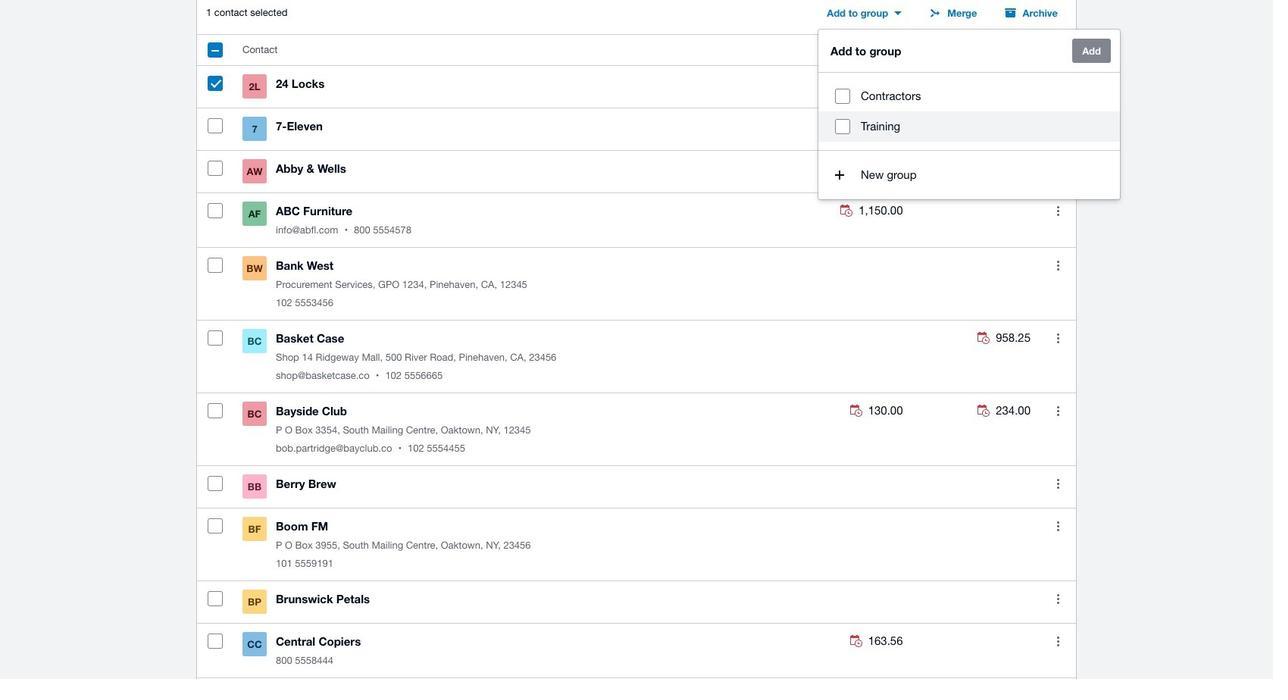 Task type: locate. For each thing, give the bounding box(es) containing it.
6 more row options image from the top
[[1043, 626, 1074, 657]]

1 more row options image from the top
[[1043, 196, 1074, 226]]

0 vertical spatial more row options image
[[1043, 196, 1074, 226]]

1 more row options image from the top
[[1043, 250, 1074, 281]]

more row options image
[[1043, 196, 1074, 226], [1043, 396, 1074, 426]]

list box
[[819, 72, 1121, 151]]

group
[[819, 30, 1121, 200]]

1 vertical spatial more row options image
[[1043, 396, 1074, 426]]

more row options image
[[1043, 250, 1074, 281], [1043, 323, 1074, 354], [1043, 469, 1074, 499], [1043, 511, 1074, 542], [1043, 584, 1074, 614], [1043, 626, 1074, 657]]



Task type: describe. For each thing, give the bounding box(es) containing it.
5 more row options image from the top
[[1043, 584, 1074, 614]]

contact list table element
[[197, 35, 1077, 679]]

2 more row options image from the top
[[1043, 323, 1074, 354]]

3 more row options image from the top
[[1043, 469, 1074, 499]]

2 more row options image from the top
[[1043, 396, 1074, 426]]

4 more row options image from the top
[[1043, 511, 1074, 542]]



Task type: vqa. For each thing, say whether or not it's contained in the screenshot.
group
yes



